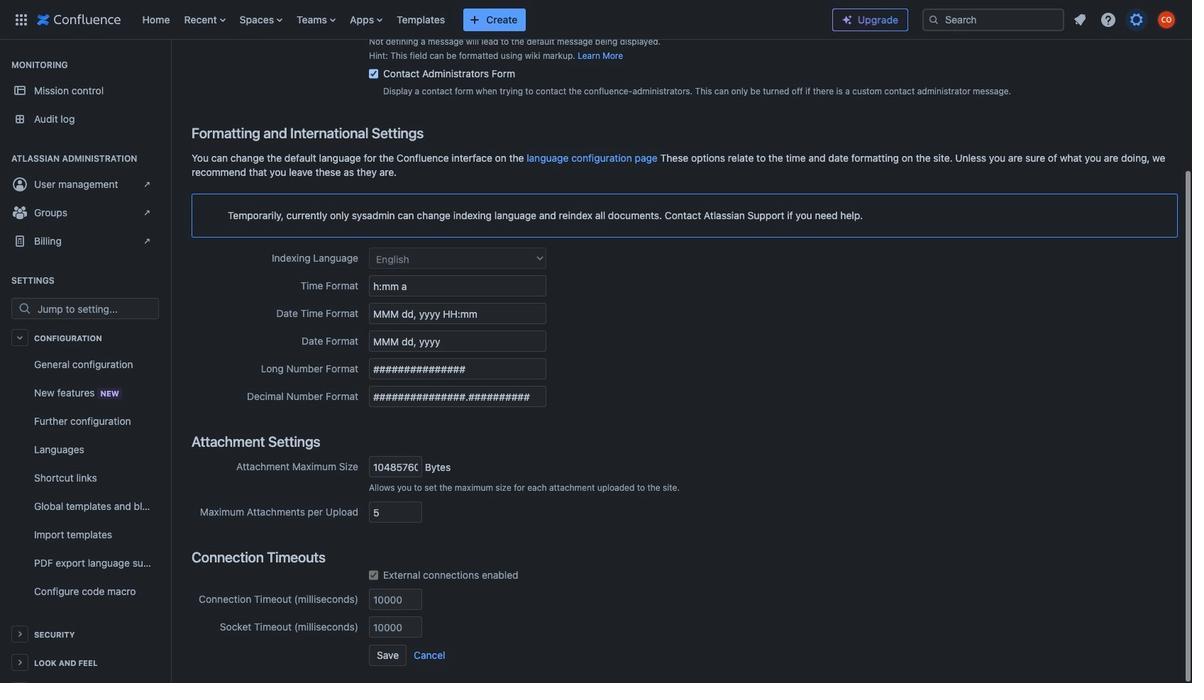 Task type: locate. For each thing, give the bounding box(es) containing it.
list for appswitcher icon
[[135, 0, 821, 39]]

global element
[[9, 0, 821, 39]]

confluence image
[[37, 11, 121, 28], [37, 11, 121, 28]]

None search field
[[923, 8, 1065, 31]]

list
[[135, 0, 821, 39], [1068, 7, 1184, 32]]

1 horizontal spatial list
[[1068, 7, 1184, 32]]

Search field
[[923, 8, 1065, 31]]

0 horizontal spatial list
[[135, 0, 821, 39]]

region
[[6, 351, 165, 606]]

None checkbox
[[369, 67, 378, 81], [369, 569, 378, 583], [369, 67, 378, 81], [369, 569, 378, 583]]

None text field
[[369, 358, 547, 380], [369, 386, 547, 407], [369, 456, 422, 478], [369, 502, 422, 523], [369, 589, 422, 610], [369, 617, 422, 638], [369, 358, 547, 380], [369, 386, 547, 407], [369, 456, 422, 478], [369, 502, 422, 523], [369, 589, 422, 610], [369, 617, 422, 638]]

help icon image
[[1100, 11, 1117, 28]]

None text field
[[369, 0, 547, 13], [369, 275, 547, 297], [369, 303, 547, 324], [369, 331, 547, 352], [369, 0, 547, 13], [369, 275, 547, 297], [369, 303, 547, 324], [369, 331, 547, 352]]

None submit
[[369, 645, 407, 667], [413, 645, 446, 667], [369, 645, 407, 667], [413, 645, 446, 667]]

premium image
[[842, 14, 853, 26]]

notification icon image
[[1072, 11, 1089, 28]]

collapse sidebar image
[[155, 47, 186, 75]]

banner
[[0, 0, 1193, 43]]



Task type: describe. For each thing, give the bounding box(es) containing it.
appswitcher icon image
[[13, 11, 30, 28]]

list for premium 'icon'
[[1068, 7, 1184, 32]]

search image
[[928, 14, 940, 25]]

settings icon image
[[1129, 11, 1146, 28]]

Settings Search field
[[33, 299, 158, 319]]



Task type: vqa. For each thing, say whether or not it's contained in the screenshot.
GLOBAL element
yes



